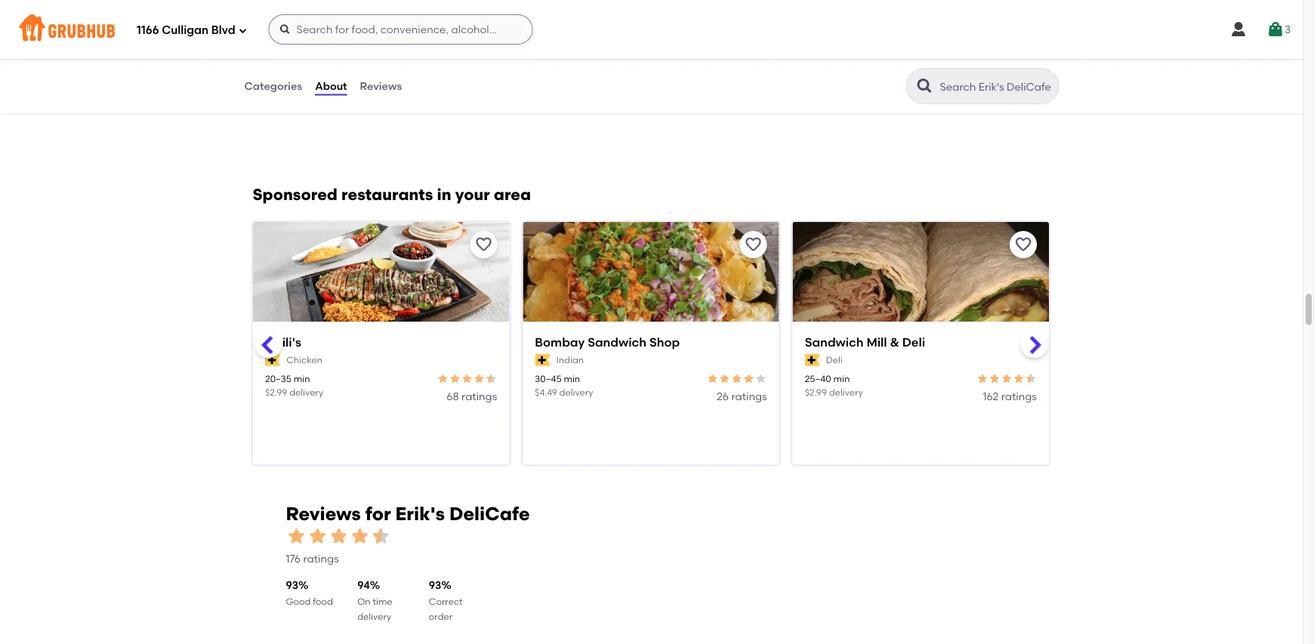 Task type: locate. For each thing, give the bounding box(es) containing it.
93 up correct at the left
[[429, 580, 441, 592]]

1 horizontal spatial save this restaurant button
[[740, 231, 768, 259]]

1 $2.99 from the left
[[266, 387, 288, 398]]

subscription pass image up 20–35
[[266, 355, 281, 367]]

reviews right 'about' at the top of page
[[360, 80, 402, 92]]

min inside the 25–40 min $2.99 delivery
[[834, 374, 850, 385]]

ratings for chili's
[[462, 390, 498, 403]]

ratings
[[462, 390, 498, 403], [732, 390, 768, 403], [1002, 390, 1037, 403], [303, 553, 339, 565]]

0 vertical spatial erik's
[[343, 42, 369, 55]]

delivery
[[290, 387, 324, 398], [560, 387, 594, 398], [830, 387, 864, 398], [357, 612, 391, 623]]

1 horizontal spatial $2.99
[[805, 387, 827, 398]]

delicafe
[[371, 42, 416, 55], [449, 503, 530, 525]]

1 vertical spatial reviews
[[286, 503, 361, 525]]

2 horizontal spatial subscription pass image
[[805, 355, 821, 367]]

bombay sandwich shop logo image
[[523, 222, 780, 349]]

mill
[[867, 335, 888, 350]]

min for chili's
[[294, 374, 311, 385]]

$2.99 down 25–40
[[805, 387, 827, 398]]

delivery inside the 25–40 min $2.99 delivery
[[830, 387, 864, 398]]

min down chicken
[[294, 374, 311, 385]]

1 vertical spatial erik's
[[395, 503, 445, 525]]

bombay sandwich shop
[[535, 335, 680, 350]]

1 min from the left
[[294, 374, 311, 385]]

20–35
[[266, 374, 292, 385]]

your
[[455, 185, 490, 205]]

3 subscription pass image from the left
[[805, 355, 821, 367]]

save this restaurant image for bombay sandwich shop
[[745, 236, 763, 254]]

delivery for bombay sandwich shop
[[560, 387, 594, 398]]

$2.99 inside the 25–40 min $2.99 delivery
[[805, 387, 827, 398]]

sponsored restaurants in your area
[[253, 185, 531, 205]]

3 save this restaurant button from the left
[[1010, 231, 1037, 259]]

correct
[[429, 596, 463, 607]]

ratings right 68
[[462, 390, 498, 403]]

0 horizontal spatial save this restaurant image
[[475, 236, 493, 254]]

3 min from the left
[[834, 374, 850, 385]]

0 horizontal spatial save this restaurant button
[[470, 231, 498, 259]]

deli
[[903, 335, 926, 350], [827, 355, 843, 366]]

176 ratings
[[286, 553, 339, 565]]

reviews
[[360, 80, 402, 92], [286, 503, 361, 525]]

delivery down 'time'
[[357, 612, 391, 623]]

subscription pass image up 25–40
[[805, 355, 821, 367]]

2 horizontal spatial min
[[834, 374, 850, 385]]

save this restaurant button for sandwich
[[1010, 231, 1037, 259]]

1 horizontal spatial svg image
[[1230, 20, 1248, 39]]

2 horizontal spatial svg image
[[1267, 20, 1285, 39]]

93 for 93 good food
[[286, 580, 298, 592]]

1 horizontal spatial deli
[[903, 335, 926, 350]]

svg image
[[279, 23, 291, 36]]

categories button
[[244, 59, 303, 113]]

culligan
[[162, 24, 209, 37]]

1 93 from the left
[[286, 580, 298, 592]]

delivery down 25–40
[[830, 387, 864, 398]]

0 horizontal spatial min
[[294, 374, 311, 385]]

1166
[[137, 24, 159, 37]]

chili's
[[266, 335, 302, 350]]

bombay
[[535, 335, 585, 350]]

93 inside 93 good food
[[286, 580, 298, 592]]

time
[[373, 596, 393, 607]]

save this restaurant button for bombay
[[740, 231, 768, 259]]

0 horizontal spatial $2.99
[[266, 387, 288, 398]]

min down indian
[[564, 374, 581, 385]]

2 93 from the left
[[429, 580, 441, 592]]

$2.99 for sandwich mill & deli
[[805, 387, 827, 398]]

delivery inside 30–45 min $4.49 delivery
[[560, 387, 594, 398]]

about
[[315, 80, 347, 92]]

delivery inside 20–35 min $2.99 delivery
[[290, 387, 324, 398]]

0 horizontal spatial delicafe
[[371, 42, 416, 55]]

chili's link
[[266, 334, 498, 351]]

save this restaurant image
[[475, 236, 493, 254], [745, 236, 763, 254]]

subscription pass image
[[266, 355, 281, 367], [535, 355, 551, 367], [805, 355, 821, 367]]

1 vertical spatial delicafe
[[449, 503, 530, 525]]

2 subscription pass image from the left
[[535, 355, 551, 367]]

1 horizontal spatial save this restaurant image
[[745, 236, 763, 254]]

categories
[[244, 80, 302, 92]]

save this restaurant image
[[1015, 236, 1033, 254]]

2 save this restaurant button from the left
[[740, 231, 768, 259]]

0 horizontal spatial 93
[[286, 580, 298, 592]]

for
[[365, 503, 391, 525]]

erik's right 'about' at top left
[[343, 42, 369, 55]]

min inside 30–45 min $4.49 delivery
[[564, 374, 581, 385]]

save this restaurant image for chili's
[[475, 236, 493, 254]]

blvd
[[211, 24, 235, 37]]

reviews up 176 ratings
[[286, 503, 361, 525]]

sandwich
[[588, 335, 647, 350], [805, 335, 864, 350]]

$2.99 for chili's
[[266, 387, 288, 398]]

2 horizontal spatial save this restaurant button
[[1010, 231, 1037, 259]]

sandwich up 25–40
[[805, 335, 864, 350]]

ratings right 162 on the right of page
[[1002, 390, 1037, 403]]

bombay sandwich shop link
[[535, 334, 768, 351]]

1 subscription pass image from the left
[[266, 355, 281, 367]]

93 up good on the left
[[286, 580, 298, 592]]

ratings right 26
[[732, 390, 768, 403]]

1 horizontal spatial erik's
[[395, 503, 445, 525]]

20–35 min $2.99 delivery
[[266, 374, 324, 398]]

1 horizontal spatial 93
[[429, 580, 441, 592]]

reviews inside button
[[360, 80, 402, 92]]

save this restaurant button
[[470, 231, 498, 259], [740, 231, 768, 259], [1010, 231, 1037, 259]]

svg image inside "3" button
[[1267, 20, 1285, 39]]

2 $2.99 from the left
[[805, 387, 827, 398]]

0 horizontal spatial subscription pass image
[[266, 355, 281, 367]]

on
[[357, 596, 371, 607]]

2 save this restaurant image from the left
[[745, 236, 763, 254]]

delivery down 20–35
[[290, 387, 324, 398]]

min inside 20–35 min $2.99 delivery
[[294, 374, 311, 385]]

min right 25–40
[[834, 374, 850, 385]]

deli right &
[[903, 335, 926, 350]]

1 save this restaurant image from the left
[[475, 236, 493, 254]]

3
[[1285, 23, 1291, 36]]

search icon image
[[916, 77, 934, 95]]

sponsored
[[253, 185, 338, 205]]

svg image
[[1230, 20, 1248, 39], [1267, 20, 1285, 39], [238, 26, 247, 35]]

25–40
[[805, 374, 832, 385]]

26 ratings
[[717, 390, 768, 403]]

main navigation navigation
[[0, 0, 1303, 59]]

93
[[286, 580, 298, 592], [429, 580, 441, 592]]

deli up 25–40
[[827, 355, 843, 366]]

sandwich left shop
[[588, 335, 647, 350]]

$2.99
[[266, 387, 288, 398], [805, 387, 827, 398]]

view more about erik's delicafe
[[253, 42, 416, 55]]

0 horizontal spatial sandwich
[[588, 335, 647, 350]]

min
[[294, 374, 311, 385], [564, 374, 581, 385], [834, 374, 850, 385]]

sandwich mill & deli
[[805, 335, 926, 350]]

93 inside 93 correct order
[[429, 580, 441, 592]]

93 for 93 correct order
[[429, 580, 441, 592]]

Search Erik's DeliCafe search field
[[939, 79, 1054, 94]]

subscription pass image up 30–45
[[535, 355, 551, 367]]

93 good food
[[286, 580, 333, 607]]

68
[[447, 390, 459, 403]]

star icon image
[[437, 373, 449, 385], [449, 373, 461, 385], [461, 373, 473, 385], [473, 373, 486, 385], [486, 373, 498, 385], [486, 373, 498, 385], [707, 373, 719, 385], [719, 373, 731, 385], [731, 373, 743, 385], [743, 373, 755, 385], [755, 373, 768, 385], [977, 373, 989, 385], [989, 373, 1001, 385], [1001, 373, 1013, 385], [1013, 373, 1025, 385], [1025, 373, 1037, 385], [1025, 373, 1037, 385], [286, 526, 307, 547], [307, 526, 328, 547], [328, 526, 349, 547], [349, 526, 371, 547], [371, 526, 392, 547], [371, 526, 392, 547]]

0 vertical spatial delicafe
[[371, 42, 416, 55]]

$2.99 inside 20–35 min $2.99 delivery
[[266, 387, 288, 398]]

$2.99 down 20–35
[[266, 387, 288, 398]]

chili's logo image
[[253, 222, 510, 349]]

area
[[494, 185, 531, 205]]

delivery right the $4.49 at the bottom left of the page
[[560, 387, 594, 398]]

0 vertical spatial reviews
[[360, 80, 402, 92]]

1 horizontal spatial sandwich
[[805, 335, 864, 350]]

erik's right the for
[[395, 503, 445, 525]]

25–40 min $2.99 delivery
[[805, 374, 864, 398]]

1166 culligan blvd
[[137, 24, 235, 37]]

restaurants
[[341, 185, 433, 205]]

94
[[357, 580, 370, 592]]

reviews for erik's delicafe
[[286, 503, 530, 525]]

erik's
[[343, 42, 369, 55], [395, 503, 445, 525]]

1 horizontal spatial subscription pass image
[[535, 355, 551, 367]]

2 min from the left
[[564, 374, 581, 385]]

1 horizontal spatial min
[[564, 374, 581, 385]]

view
[[253, 42, 278, 55]]

30–45
[[535, 374, 562, 385]]

1 vertical spatial deli
[[827, 355, 843, 366]]



Task type: vqa. For each thing, say whether or not it's contained in the screenshot.
176 at the bottom left of the page
yes



Task type: describe. For each thing, give the bounding box(es) containing it.
sandwich mill & deli link
[[805, 334, 1037, 351]]

2 sandwich from the left
[[805, 335, 864, 350]]

$4.49
[[535, 387, 558, 398]]

delivery for chili's
[[290, 387, 324, 398]]

26
[[717, 390, 729, 403]]

1 sandwich from the left
[[588, 335, 647, 350]]

1 save this restaurant button from the left
[[470, 231, 498, 259]]

0 horizontal spatial deli
[[827, 355, 843, 366]]

reviews for reviews for erik's delicafe
[[286, 503, 361, 525]]

good
[[286, 596, 311, 607]]

reviews button
[[359, 59, 403, 113]]

subscription pass image for sandwich mill & deli
[[805, 355, 821, 367]]

shop
[[650, 335, 680, 350]]

30–45 min $4.49 delivery
[[535, 374, 594, 398]]

about
[[310, 42, 341, 55]]

ratings for bombay sandwich shop
[[732, 390, 768, 403]]

reviews for reviews
[[360, 80, 402, 92]]

in
[[437, 185, 451, 205]]

delivery inside 94 on time delivery
[[357, 612, 391, 623]]

indian
[[557, 355, 584, 366]]

0 vertical spatial deli
[[903, 335, 926, 350]]

sandwich mill & deli logo image
[[793, 222, 1050, 349]]

176
[[286, 553, 301, 565]]

162 ratings
[[983, 390, 1037, 403]]

about button
[[314, 59, 348, 113]]

1 horizontal spatial delicafe
[[449, 503, 530, 525]]

delivery for sandwich mill & deli
[[830, 387, 864, 398]]

93 correct order
[[429, 580, 463, 623]]

min for bombay sandwich shop
[[564, 374, 581, 385]]

0 horizontal spatial erik's
[[343, 42, 369, 55]]

ratings for sandwich mill & deli
[[1002, 390, 1037, 403]]

min for sandwich mill & deli
[[834, 374, 850, 385]]

ratings right the 176
[[303, 553, 339, 565]]

food
[[313, 596, 333, 607]]

162
[[983, 390, 999, 403]]

subscription pass image for bombay sandwich shop
[[535, 355, 551, 367]]

Search for food, convenience, alcohol... search field
[[269, 14, 533, 45]]

order
[[429, 612, 453, 623]]

0 horizontal spatial svg image
[[238, 26, 247, 35]]

68 ratings
[[447, 390, 498, 403]]

3 button
[[1267, 16, 1291, 43]]

more
[[280, 42, 307, 55]]

94 on time delivery
[[357, 580, 393, 623]]

&
[[891, 335, 900, 350]]

subscription pass image for chili's
[[266, 355, 281, 367]]

chicken
[[287, 355, 323, 366]]



